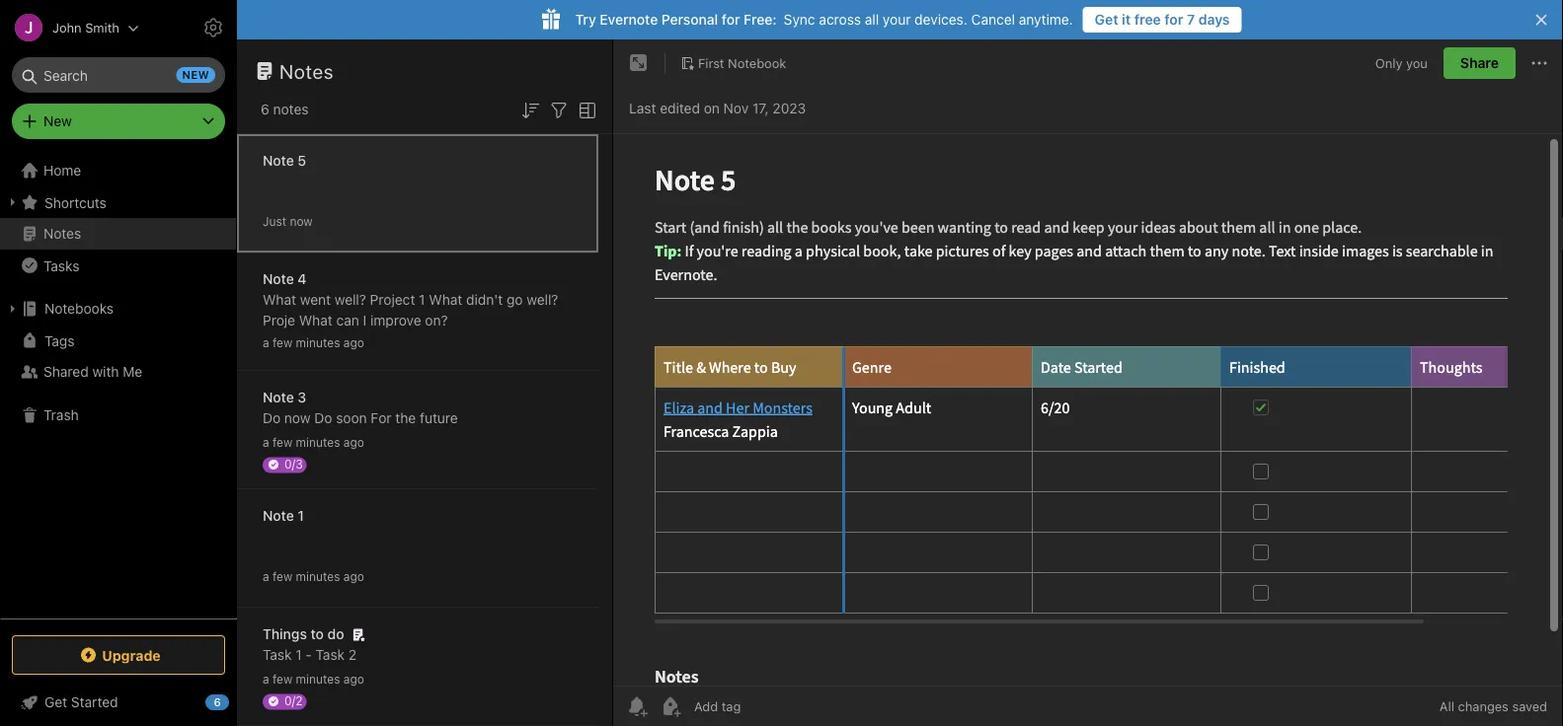 Task type: vqa. For each thing, say whether or not it's contained in the screenshot.
leftmost Notes
yes



Task type: locate. For each thing, give the bounding box(es) containing it.
tree
[[0, 155, 237, 618]]

for left free:
[[722, 11, 740, 28]]

minutes up to
[[296, 570, 340, 584]]

a few minutes ago
[[263, 336, 364, 350], [263, 436, 364, 450], [263, 570, 364, 584], [263, 673, 364, 687]]

ago up do
[[344, 570, 364, 584]]

notes up tasks
[[43, 226, 81, 242]]

Add filters field
[[547, 97, 571, 122]]

well? up 'can'
[[335, 292, 366, 308]]

0 horizontal spatial task
[[263, 647, 292, 664]]

minutes up 0/3
[[296, 436, 340, 450]]

get inside button
[[1095, 11, 1119, 28]]

edited
[[660, 100, 700, 117]]

last edited on nov 17, 2023
[[629, 100, 806, 117]]

6 inside help and learning task checklist field
[[214, 697, 221, 710]]

1 down 0/3
[[298, 508, 304, 524]]

minutes down 'can'
[[296, 336, 340, 350]]

few up 'things'
[[273, 570, 293, 584]]

2
[[349, 647, 357, 664]]

1 for task 1 - task 2
[[296, 647, 302, 664]]

few up 0/2
[[273, 673, 293, 687]]

trash link
[[0, 400, 236, 432]]

1 vertical spatial 1
[[298, 508, 304, 524]]

what up on?
[[429, 292, 463, 308]]

for inside button
[[1165, 11, 1184, 28]]

settings image
[[201, 16, 225, 40]]

4 minutes from the top
[[296, 673, 340, 687]]

get left the it
[[1095, 11, 1119, 28]]

1 horizontal spatial task
[[316, 647, 345, 664]]

Help and Learning task checklist field
[[0, 687, 237, 719]]

note 5
[[263, 153, 306, 169]]

note left 3
[[263, 390, 294, 406]]

future
[[420, 410, 458, 427]]

1 horizontal spatial well?
[[527, 292, 558, 308]]

last
[[629, 100, 656, 117]]

shortcuts button
[[0, 187, 236, 218]]

for for 7
[[1165, 11, 1184, 28]]

notes
[[273, 101, 309, 118]]

1 note from the top
[[263, 153, 294, 169]]

a up 'things'
[[263, 570, 269, 584]]

ago down 'can'
[[344, 336, 364, 350]]

ago down soon
[[344, 436, 364, 450]]

a few minutes ago up to
[[263, 570, 364, 584]]

do
[[263, 410, 281, 427], [314, 410, 332, 427]]

note down 0/3
[[263, 508, 294, 524]]

a down 'things'
[[263, 673, 269, 687]]

few up 0/3
[[273, 436, 293, 450]]

1 horizontal spatial what
[[299, 313, 333, 329]]

now down 3
[[284, 410, 311, 427]]

1 for from the left
[[722, 11, 740, 28]]

try
[[575, 11, 596, 28]]

minutes
[[296, 336, 340, 350], [296, 436, 340, 450], [296, 570, 340, 584], [296, 673, 340, 687]]

new search field
[[26, 57, 215, 93]]

ago
[[344, 336, 364, 350], [344, 436, 364, 450], [344, 570, 364, 584], [344, 673, 364, 687]]

well? right go
[[527, 292, 558, 308]]

6 left click to collapse "image"
[[214, 697, 221, 710]]

1
[[419, 292, 425, 308], [298, 508, 304, 524], [296, 647, 302, 664]]

only you
[[1376, 56, 1428, 70]]

6 for 6 notes
[[261, 101, 269, 118]]

1 well? from the left
[[335, 292, 366, 308]]

shared with me link
[[0, 357, 236, 388]]

what up proje
[[263, 292, 296, 308]]

2 do from the left
[[314, 410, 332, 427]]

new button
[[12, 104, 225, 139]]

3 a few minutes ago from the top
[[263, 570, 364, 584]]

task
[[263, 647, 292, 664], [316, 647, 345, 664]]

7
[[1187, 11, 1195, 28]]

get left started
[[44, 695, 67, 711]]

went
[[300, 292, 331, 308]]

few
[[273, 336, 293, 350], [273, 436, 293, 450], [273, 570, 293, 584], [273, 673, 293, 687]]

get it free for 7 days
[[1095, 11, 1230, 28]]

6
[[261, 101, 269, 118], [214, 697, 221, 710]]

get
[[1095, 11, 1119, 28], [44, 695, 67, 711]]

1 horizontal spatial 6
[[261, 101, 269, 118]]

1 horizontal spatial do
[[314, 410, 332, 427]]

notes up the notes
[[280, 59, 334, 82]]

3 few from the top
[[273, 570, 293, 584]]

get for get it free for 7 days
[[1095, 11, 1119, 28]]

2 for from the left
[[1165, 11, 1184, 28]]

1 vertical spatial get
[[44, 695, 67, 711]]

now for do
[[284, 410, 311, 427]]

1 horizontal spatial get
[[1095, 11, 1119, 28]]

i
[[363, 313, 367, 329]]

4 few from the top
[[273, 673, 293, 687]]

6 left the notes
[[261, 101, 269, 118]]

what
[[263, 292, 296, 308], [429, 292, 463, 308], [299, 313, 333, 329]]

saved
[[1513, 700, 1548, 715]]

few down proje
[[273, 336, 293, 350]]

notes
[[280, 59, 334, 82], [43, 226, 81, 242]]

a down proje
[[263, 336, 269, 350]]

now
[[290, 215, 313, 229], [284, 410, 311, 427]]

task down 'things'
[[263, 647, 292, 664]]

a
[[263, 336, 269, 350], [263, 436, 269, 450], [263, 570, 269, 584], [263, 673, 269, 687]]

across
[[819, 11, 861, 28]]

note for note 3
[[263, 390, 294, 406]]

it
[[1122, 11, 1131, 28]]

just
[[263, 215, 286, 229]]

0 vertical spatial notes
[[280, 59, 334, 82]]

0 horizontal spatial get
[[44, 695, 67, 711]]

note left 5
[[263, 153, 294, 169]]

note 1
[[263, 508, 304, 524]]

share button
[[1444, 47, 1516, 79]]

0 vertical spatial now
[[290, 215, 313, 229]]

get for get started
[[44, 695, 67, 711]]

first notebook
[[698, 55, 787, 70]]

project
[[370, 292, 415, 308]]

1 vertical spatial now
[[284, 410, 311, 427]]

a few minutes ago down task 1 - task 2
[[263, 673, 364, 687]]

17,
[[753, 100, 769, 117]]

6 notes
[[261, 101, 309, 118]]

what down went
[[299, 313, 333, 329]]

first notebook button
[[674, 49, 793, 77]]

do down note 3
[[263, 410, 281, 427]]

0 vertical spatial 6
[[261, 101, 269, 118]]

3
[[298, 390, 306, 406]]

a few minutes ago up 0/3
[[263, 436, 364, 450]]

ago down 2
[[344, 673, 364, 687]]

a down note 3
[[263, 436, 269, 450]]

for
[[722, 11, 740, 28], [1165, 11, 1184, 28]]

task down do
[[316, 647, 345, 664]]

0 vertical spatial get
[[1095, 11, 1119, 28]]

1 horizontal spatial for
[[1165, 11, 1184, 28]]

1 task from the left
[[263, 647, 292, 664]]

5
[[298, 153, 306, 169]]

do left soon
[[314, 410, 332, 427]]

2 note from the top
[[263, 271, 294, 287]]

tags
[[44, 333, 74, 349]]

2 task from the left
[[316, 647, 345, 664]]

get started
[[44, 695, 118, 711]]

shared with me
[[43, 364, 142, 380]]

0 horizontal spatial 6
[[214, 697, 221, 710]]

get inside help and learning task checklist field
[[44, 695, 67, 711]]

1 do from the left
[[263, 410, 281, 427]]

0 horizontal spatial do
[[263, 410, 281, 427]]

with
[[92, 364, 119, 380]]

free:
[[744, 11, 777, 28]]

1 up on?
[[419, 292, 425, 308]]

minutes down task 1 - task 2
[[296, 673, 340, 687]]

3 note from the top
[[263, 390, 294, 406]]

1 vertical spatial notes
[[43, 226, 81, 242]]

0 horizontal spatial well?
[[335, 292, 366, 308]]

1 vertical spatial 6
[[214, 697, 221, 710]]

only
[[1376, 56, 1403, 70]]

a few minutes ago down 'can'
[[263, 336, 364, 350]]

note left the 4
[[263, 271, 294, 287]]

now right just
[[290, 215, 313, 229]]

0 horizontal spatial for
[[722, 11, 740, 28]]

things to do
[[263, 627, 344, 643]]

for left 7 on the top right
[[1165, 11, 1184, 28]]

4 note from the top
[[263, 508, 294, 524]]

0 vertical spatial 1
[[419, 292, 425, 308]]

notebooks link
[[0, 293, 236, 325]]

2 vertical spatial 1
[[296, 647, 302, 664]]

1 left -
[[296, 647, 302, 664]]

task 1 - task 2
[[263, 647, 357, 664]]

0 horizontal spatial notes
[[43, 226, 81, 242]]

well?
[[335, 292, 366, 308], [527, 292, 558, 308]]

1 a few minutes ago from the top
[[263, 336, 364, 350]]

click to collapse image
[[230, 690, 244, 714]]



Task type: describe. For each thing, give the bounding box(es) containing it.
all
[[1440, 700, 1455, 715]]

Note Editor text field
[[613, 134, 1563, 686]]

2 well? from the left
[[527, 292, 558, 308]]

note window element
[[613, 40, 1563, 727]]

2 minutes from the top
[[296, 436, 340, 450]]

me
[[123, 364, 142, 380]]

1 for note 1
[[298, 508, 304, 524]]

you
[[1407, 56, 1428, 70]]

cancel
[[971, 11, 1015, 28]]

tasks
[[43, 258, 79, 274]]

1 a from the top
[[263, 336, 269, 350]]

0/3
[[284, 458, 303, 472]]

4 a from the top
[[263, 673, 269, 687]]

sync
[[784, 11, 815, 28]]

Search text field
[[26, 57, 211, 93]]

3 a from the top
[[263, 570, 269, 584]]

what went well? project 1 what didn't go well? proje what can i improve on?
[[263, 292, 558, 329]]

home link
[[0, 155, 237, 187]]

go
[[507, 292, 523, 308]]

2 horizontal spatial what
[[429, 292, 463, 308]]

share
[[1461, 55, 1499, 71]]

3 minutes from the top
[[296, 570, 340, 584]]

smith
[[85, 20, 119, 35]]

add a reminder image
[[625, 695, 649, 719]]

0 horizontal spatial what
[[263, 292, 296, 308]]

0/2
[[284, 695, 303, 709]]

new
[[182, 69, 209, 81]]

more actions image
[[1528, 51, 1552, 75]]

1 horizontal spatial notes
[[280, 59, 334, 82]]

first
[[698, 55, 725, 70]]

get it free for 7 days button
[[1083, 7, 1242, 33]]

do now do soon for the future
[[263, 410, 458, 427]]

just now
[[263, 215, 313, 229]]

didn't
[[466, 292, 503, 308]]

1 minutes from the top
[[296, 336, 340, 350]]

2023
[[773, 100, 806, 117]]

2 a few minutes ago from the top
[[263, 436, 364, 450]]

your
[[883, 11, 911, 28]]

notes link
[[0, 218, 236, 250]]

on?
[[425, 313, 448, 329]]

shortcuts
[[44, 194, 106, 211]]

1 few from the top
[[273, 336, 293, 350]]

days
[[1199, 11, 1230, 28]]

home
[[43, 162, 81, 179]]

to
[[311, 627, 324, 643]]

-
[[306, 647, 312, 664]]

started
[[71, 695, 118, 711]]

all changes saved
[[1440, 700, 1548, 715]]

devices.
[[915, 11, 968, 28]]

note 3
[[263, 390, 306, 406]]

proje
[[263, 313, 295, 329]]

4 ago from the top
[[344, 673, 364, 687]]

note for note 5
[[263, 153, 294, 169]]

add filters image
[[547, 99, 571, 122]]

free
[[1135, 11, 1161, 28]]

trash
[[43, 407, 79, 424]]

notebook
[[728, 55, 787, 70]]

soon
[[336, 410, 367, 427]]

do
[[328, 627, 344, 643]]

nov
[[724, 100, 749, 117]]

More actions field
[[1528, 47, 1552, 79]]

2 ago from the top
[[344, 436, 364, 450]]

on
[[704, 100, 720, 117]]

things
[[263, 627, 307, 643]]

6 for 6
[[214, 697, 221, 710]]

Add tag field
[[692, 699, 841, 716]]

upgrade button
[[12, 636, 225, 676]]

2 a from the top
[[263, 436, 269, 450]]

3 ago from the top
[[344, 570, 364, 584]]

note 4
[[263, 271, 307, 287]]

1 ago from the top
[[344, 336, 364, 350]]

changes
[[1458, 700, 1509, 715]]

expand notebooks image
[[5, 301, 21, 317]]

note for note 1
[[263, 508, 294, 524]]

for
[[371, 410, 392, 427]]

for for free:
[[722, 11, 740, 28]]

john
[[52, 20, 82, 35]]

2 few from the top
[[273, 436, 293, 450]]

4 a few minutes ago from the top
[[263, 673, 364, 687]]

Sort options field
[[519, 97, 542, 122]]

notebooks
[[44, 301, 114, 317]]

4
[[298, 271, 307, 287]]

personal
[[662, 11, 718, 28]]

upgrade
[[102, 648, 161, 664]]

the
[[395, 410, 416, 427]]

john smith
[[52, 20, 119, 35]]

View options field
[[571, 97, 600, 122]]

anytime.
[[1019, 11, 1073, 28]]

try evernote personal for free: sync across all your devices. cancel anytime.
[[575, 11, 1073, 28]]

notes inside "tree"
[[43, 226, 81, 242]]

Account field
[[0, 8, 139, 47]]

evernote
[[600, 11, 658, 28]]

tree containing home
[[0, 155, 237, 618]]

new
[[43, 113, 72, 129]]

improve
[[370, 313, 421, 329]]

add tag image
[[659, 695, 682, 719]]

now for just
[[290, 215, 313, 229]]

1 inside what went well? project 1 what didn't go well? proje what can i improve on?
[[419, 292, 425, 308]]

shared
[[43, 364, 89, 380]]

all
[[865, 11, 879, 28]]

tags button
[[0, 325, 236, 357]]

can
[[336, 313, 359, 329]]

tasks button
[[0, 250, 236, 281]]

note for note 4
[[263, 271, 294, 287]]

expand note image
[[627, 51, 651, 75]]



